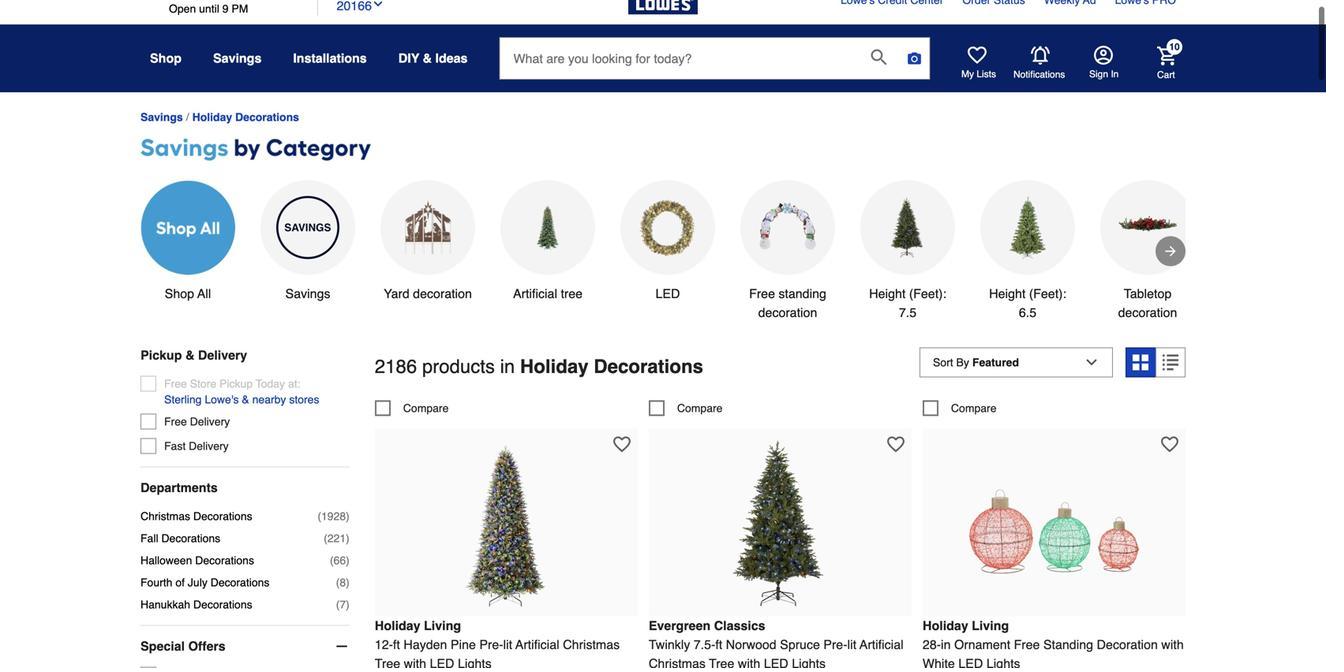 Task type: describe. For each thing, give the bounding box(es) containing it.
artificial inside holiday living 12-ft hayden pine pre-lit artificial christmas tree with led lights
[[516, 638, 560, 653]]

lit inside holiday living 12-ft hayden pine pre-lit artificial christmas tree with led lights
[[504, 638, 513, 653]]

yard decoration button
[[381, 180, 475, 304]]

artificial inside evergreen classics twinkly 7.5-ft norwood spruce pre-lit artificial christmas tree with led lights
[[860, 638, 904, 653]]

until
[[199, 2, 219, 15]]

9
[[222, 2, 229, 15]]

evergreen classics twinkly 7.5-ft norwood spruce pre-lit artificial christmas tree with led lights
[[649, 619, 904, 669]]

tree inside holiday living 12-ft hayden pine pre-lit artificial christmas tree with led lights
[[375, 657, 401, 669]]

pine
[[451, 638, 476, 653]]

compare for the 5013276833 element
[[952, 402, 997, 415]]

my lists
[[962, 69, 997, 80]]

with inside holiday living 12-ft hayden pine pre-lit artificial christmas tree with led lights
[[404, 657, 426, 669]]

delivery for free delivery
[[190, 416, 230, 428]]

savings height (feet) 7.5 image
[[877, 196, 940, 259]]

free for free store pickup today at:
[[164, 378, 187, 391]]

decoration for yard decoration
[[413, 287, 472, 301]]

0 horizontal spatial pickup
[[141, 348, 182, 363]]

in
[[1112, 69, 1119, 80]]

installations button
[[293, 44, 367, 73]]

free for free delivery
[[164, 416, 187, 428]]

open until 9 pm
[[169, 2, 248, 15]]

christmas inside holiday living 12-ft hayden pine pre-lit artificial christmas tree with led lights
[[563, 638, 620, 653]]

savings inside button
[[286, 287, 331, 301]]

height for 7.5
[[870, 287, 906, 301]]

0 horizontal spatial in
[[500, 356, 515, 378]]

6.5
[[1020, 306, 1037, 320]]

special offers
[[141, 640, 226, 654]]

tabletop
[[1124, 287, 1172, 301]]

lights inside the holiday living 28-in ornament free standing decoration with white led lights
[[987, 657, 1021, 669]]

yard decoration
[[384, 287, 472, 301]]

7
[[340, 599, 346, 612]]

7.5
[[899, 306, 917, 320]]

( for 1928
[[318, 511, 321, 523]]

pickup & delivery
[[141, 348, 247, 363]]

free delivery
[[164, 416, 230, 428]]

decorations inside savings / holiday decorations
[[235, 111, 299, 123]]

5001648667 element
[[649, 401, 723, 416]]

savings / holiday decorations
[[141, 111, 299, 124]]

tree inside evergreen classics twinkly 7.5-ft norwood spruce pre-lit artificial christmas tree with led lights
[[709, 657, 735, 669]]

led inside holiday living 12-ft hayden pine pre-lit artificial christmas tree with led lights
[[430, 657, 455, 669]]

sign in
[[1090, 69, 1119, 80]]

Search Query text field
[[500, 38, 859, 79]]

pm
[[232, 2, 248, 15]]

decoration
[[1097, 638, 1159, 653]]

tabletop decoration button
[[1101, 180, 1196, 323]]

12-
[[375, 638, 393, 653]]

2 heart outline image from the left
[[1162, 436, 1179, 454]]

free standing decoration
[[750, 287, 827, 320]]

) for ( 66 )
[[346, 555, 350, 567]]

products
[[422, 356, 495, 378]]

( for 66
[[330, 555, 334, 567]]

ft inside holiday living 12-ft hayden pine pre-lit artificial christmas tree with led lights
[[393, 638, 400, 653]]

white
[[923, 657, 956, 669]]

my
[[962, 69, 975, 80]]

savings bulb type led image
[[637, 196, 700, 259]]

classics
[[714, 619, 766, 634]]

fast delivery
[[164, 440, 229, 453]]

holiday inside the holiday living 28-in ornament free standing decoration with white led lights
[[923, 619, 969, 634]]

compare for the 5001648667 element
[[678, 402, 723, 415]]

8
[[340, 577, 346, 590]]

open
[[169, 2, 196, 15]]

holiday living 12-ft hayden pine pre-lit artificial christmas tree with led lights
[[375, 619, 620, 669]]

holiday living 28-in ornament free standing decoration with white led lights image
[[968, 437, 1142, 611]]

hanukkah
[[141, 599, 190, 612]]

1 horizontal spatial &
[[242, 394, 249, 406]]

savings type artificial tree image
[[517, 196, 580, 259]]

fourth of july decorations
[[141, 577, 270, 590]]

fast
[[164, 440, 186, 453]]

minus image
[[334, 639, 350, 655]]

( 221 )
[[324, 533, 350, 545]]

shop all button
[[141, 180, 235, 304]]

lit inside evergreen classics twinkly 7.5-ft norwood spruce pre-lit artificial christmas tree with led lights
[[848, 638, 857, 653]]

1 heart outline image from the left
[[614, 436, 631, 454]]

with inside evergreen classics twinkly 7.5-ft norwood spruce pre-lit artificial christmas tree with led lights
[[738, 657, 761, 669]]

holiday living 12-ft hayden pine pre-lit artificial christmas tree with led lights image
[[420, 437, 593, 611]]

pre- inside holiday living 12-ft hayden pine pre-lit artificial christmas tree with led lights
[[480, 638, 504, 653]]

evergreen classics twinkly 7.5-ft norwood spruce pre-lit artificial christmas tree with led lights image
[[694, 437, 868, 611]]

yard
[[384, 287, 410, 301]]

artificial tree
[[513, 287, 583, 301]]

decoration for tabletop decoration
[[1119, 306, 1178, 320]]

lists
[[977, 69, 997, 80]]

all
[[197, 287, 211, 301]]

holiday inside savings / holiday decorations
[[192, 111, 232, 123]]

notifications
[[1014, 69, 1066, 80]]

holiday decorations link
[[192, 111, 299, 123]]

2186 products in holiday decorations
[[375, 356, 704, 378]]

savings button for shop button
[[213, 44, 262, 73]]

norwood
[[726, 638, 777, 653]]

lowe's home improvement notification center image
[[1031, 46, 1050, 65]]

compare for 5014162569 element
[[403, 402, 449, 415]]

special offers button
[[141, 627, 350, 668]]

of
[[176, 577, 185, 590]]

( 8 )
[[336, 577, 350, 590]]

christmas decorations
[[141, 511, 252, 523]]

diy
[[399, 51, 420, 66]]

today
[[256, 378, 285, 391]]

( for 221
[[324, 533, 328, 545]]

savings type tabletop decoration image
[[1117, 196, 1180, 259]]

fall decorations
[[141, 533, 220, 545]]

spruce
[[780, 638, 820, 653]]

& for pickup
[[186, 348, 195, 363]]

sterling
[[164, 394, 202, 406]]

( 7 )
[[336, 599, 350, 612]]

holiday living 28-in ornament free standing decoration with white led lights
[[923, 619, 1185, 669]]

) for ( 8 )
[[346, 577, 350, 590]]

chevron down image
[[372, 0, 385, 10]]

camera image
[[907, 51, 923, 66]]

living for hayden
[[424, 619, 461, 634]]

in inside the holiday living 28-in ornament free standing decoration with white led lights
[[941, 638, 951, 653]]

savings button for shop all button
[[261, 180, 355, 304]]

66
[[334, 555, 346, 567]]

height (feet): 7.5
[[870, 287, 947, 320]]

) for ( 1928 )
[[346, 511, 350, 523]]

& for diy
[[423, 51, 432, 66]]

10
[[1170, 41, 1180, 52]]



Task type: locate. For each thing, give the bounding box(es) containing it.
free standing decoration button
[[741, 180, 836, 323]]

offers
[[188, 640, 226, 654]]

installations
[[293, 51, 367, 66]]

diy & ideas button
[[399, 44, 468, 73]]

height (feet): 7.5 button
[[861, 180, 956, 323]]

) for ( 221 )
[[346, 533, 350, 545]]

2 living from the left
[[972, 619, 1010, 634]]

grid view image
[[1133, 355, 1149, 371]]

1 vertical spatial pickup
[[220, 378, 253, 391]]

with inside the holiday living 28-in ornament free standing decoration with white led lights
[[1162, 638, 1185, 653]]

in right products
[[500, 356, 515, 378]]

2 horizontal spatial &
[[423, 51, 432, 66]]

1 horizontal spatial living
[[972, 619, 1010, 634]]

2 vertical spatial savings
[[286, 287, 331, 301]]

height (feet): 6.5
[[990, 287, 1067, 320]]

decoration inside 'button'
[[413, 287, 472, 301]]

1 tree from the left
[[375, 657, 401, 669]]

& down free store pickup today at:
[[242, 394, 249, 406]]

shop left "all"
[[165, 287, 194, 301]]

1 pre- from the left
[[480, 638, 504, 653]]

ft inside evergreen classics twinkly 7.5-ft norwood spruce pre-lit artificial christmas tree with led lights
[[716, 638, 723, 653]]

in
[[500, 356, 515, 378], [941, 638, 951, 653]]

living inside holiday living 12-ft hayden pine pre-lit artificial christmas tree with led lights
[[424, 619, 461, 634]]

july
[[188, 577, 208, 590]]

pickup
[[141, 348, 182, 363], [220, 378, 253, 391]]

(feet): inside the height (feet): 7.5
[[910, 287, 947, 301]]

1928
[[321, 511, 346, 523]]

free left standing at the bottom right of page
[[1015, 638, 1041, 653]]

lowe's
[[205, 394, 239, 406]]

1 horizontal spatial christmas
[[563, 638, 620, 653]]

living for ornament
[[972, 619, 1010, 634]]

free down "sterling" at left
[[164, 416, 187, 428]]

2 pre- from the left
[[824, 638, 848, 653]]

christmas
[[141, 511, 190, 523], [563, 638, 620, 653], [649, 657, 706, 669]]

None search field
[[500, 37, 931, 94]]

savings by category. image
[[141, 136, 1186, 165]]

5014162569 element
[[375, 401, 449, 416]]

tree down 7.5- in the bottom right of the page
[[709, 657, 735, 669]]

1 horizontal spatial pickup
[[220, 378, 253, 391]]

sterling lowe's & nearby stores
[[164, 394, 319, 406]]

tree
[[561, 287, 583, 301]]

1 vertical spatial delivery
[[190, 416, 230, 428]]

decoration
[[413, 287, 472, 301], [759, 306, 818, 320], [1119, 306, 1178, 320]]

1 horizontal spatial with
[[738, 657, 761, 669]]

hayden
[[404, 638, 447, 653]]

0 horizontal spatial compare
[[403, 402, 449, 415]]

(feet): up 6.5
[[1030, 287, 1067, 301]]

pre- right pine
[[480, 638, 504, 653]]

) up 66
[[346, 533, 350, 545]]

1 horizontal spatial (feet):
[[1030, 287, 1067, 301]]

( for 8
[[336, 577, 340, 590]]

0 horizontal spatial tree
[[375, 657, 401, 669]]

delivery for fast delivery
[[189, 440, 229, 453]]

height inside height (feet): 6.5
[[990, 287, 1026, 301]]

compare inside 5014162569 element
[[403, 402, 449, 415]]

with down norwood
[[738, 657, 761, 669]]

height inside the height (feet): 7.5
[[870, 287, 906, 301]]

2 vertical spatial delivery
[[189, 440, 229, 453]]

0 vertical spatial shop
[[150, 51, 182, 66]]

lowe's home improvement logo image
[[629, 0, 698, 34]]

0 vertical spatial delivery
[[198, 348, 247, 363]]

free for free standing decoration
[[750, 287, 776, 301]]

standing
[[1044, 638, 1094, 653]]

0 horizontal spatial lights
[[458, 657, 492, 669]]

pickup up "sterling" at left
[[141, 348, 182, 363]]

lights down 'ornament'
[[987, 657, 1021, 669]]

2 vertical spatial &
[[242, 394, 249, 406]]

(feet): inside height (feet): 6.5
[[1030, 287, 1067, 301]]

lit
[[504, 638, 513, 653], [848, 638, 857, 653]]

0 vertical spatial savings
[[213, 51, 262, 66]]

2 tree from the left
[[709, 657, 735, 669]]

savings type free standing decoration image
[[757, 196, 820, 259]]

2 compare from the left
[[678, 402, 723, 415]]

shop button
[[150, 44, 182, 73]]

0 horizontal spatial heart outline image
[[614, 436, 631, 454]]

0 horizontal spatial savings
[[141, 111, 183, 123]]

holiday down artificial tree
[[520, 356, 589, 378]]

) down ( 8 ) on the left of page
[[346, 599, 350, 612]]

departments element
[[141, 481, 350, 496]]

delivery
[[198, 348, 247, 363], [190, 416, 230, 428], [189, 440, 229, 453]]

0 horizontal spatial living
[[424, 619, 461, 634]]

nearby
[[252, 394, 286, 406]]

led down the hayden
[[430, 657, 455, 669]]

5013276833 element
[[923, 401, 997, 416]]

free
[[750, 287, 776, 301], [164, 378, 187, 391], [164, 416, 187, 428], [1015, 638, 1041, 653]]

christmas up fall decorations
[[141, 511, 190, 523]]

tree
[[375, 657, 401, 669], [709, 657, 735, 669]]

shop for shop
[[150, 51, 182, 66]]

holiday up 28-
[[923, 619, 969, 634]]

special
[[141, 640, 185, 654]]

compare inside the 5001648667 element
[[678, 402, 723, 415]]

( 1928 )
[[318, 511, 350, 523]]

& up store
[[186, 348, 195, 363]]

lowe's home improvement lists image
[[968, 46, 987, 65]]

0 horizontal spatial &
[[186, 348, 195, 363]]

artificial tree button
[[501, 180, 596, 304]]

living up the hayden
[[424, 619, 461, 634]]

1 vertical spatial in
[[941, 638, 951, 653]]

height up 7.5
[[870, 287, 906, 301]]

heart outline image
[[888, 436, 905, 454]]

(feet):
[[910, 287, 947, 301], [1030, 287, 1067, 301]]

lights inside holiday living 12-ft hayden pine pre-lit artificial christmas tree with led lights
[[458, 657, 492, 669]]

halloween
[[141, 555, 192, 567]]

1 horizontal spatial compare
[[678, 402, 723, 415]]

) up ( 8 ) on the left of page
[[346, 555, 350, 567]]

1 vertical spatial christmas
[[563, 638, 620, 653]]

sign
[[1090, 69, 1109, 80]]

0 horizontal spatial pre-
[[480, 638, 504, 653]]

4 ) from the top
[[346, 577, 350, 590]]

0 horizontal spatial ft
[[393, 638, 400, 653]]

decoration down tabletop
[[1119, 306, 1178, 320]]

1 horizontal spatial lights
[[792, 657, 826, 669]]

lit right spruce
[[848, 638, 857, 653]]

savings down savings special offers savings image
[[286, 287, 331, 301]]

1 vertical spatial &
[[186, 348, 195, 363]]

ornament
[[955, 638, 1011, 653]]

1 horizontal spatial tree
[[709, 657, 735, 669]]

led
[[656, 287, 680, 301], [430, 657, 455, 669], [764, 657, 789, 669], [959, 657, 984, 669]]

free left standing
[[750, 287, 776, 301]]

height for 6.5
[[990, 287, 1026, 301]]

2186
[[375, 356, 417, 378]]

pre- right spruce
[[824, 638, 848, 653]]

holiday right /
[[192, 111, 232, 123]]

free store pickup today at:
[[164, 378, 301, 391]]

1 ) from the top
[[346, 511, 350, 523]]

holiday up 12-
[[375, 619, 421, 634]]

2 lights from the left
[[792, 657, 826, 669]]

artificial right pine
[[516, 638, 560, 653]]

5 ) from the top
[[346, 599, 350, 612]]

1 vertical spatial savings
[[141, 111, 183, 123]]

0 vertical spatial christmas
[[141, 511, 190, 523]]

0 vertical spatial in
[[500, 356, 515, 378]]

lights down pine
[[458, 657, 492, 669]]

lights down spruce
[[792, 657, 826, 669]]

christmas left twinkly
[[563, 638, 620, 653]]

tree down 12-
[[375, 657, 401, 669]]

living up 'ornament'
[[972, 619, 1010, 634]]

1 vertical spatial savings button
[[261, 180, 355, 304]]

led down savings bulb type led image
[[656, 287, 680, 301]]

artificial inside button
[[513, 287, 558, 301]]

fourth
[[141, 577, 173, 590]]

0 horizontal spatial christmas
[[141, 511, 190, 523]]

living
[[424, 619, 461, 634], [972, 619, 1010, 634]]

0 horizontal spatial decoration
[[413, 287, 472, 301]]

height (feet): 6.5 button
[[981, 180, 1076, 323]]

evergreen
[[649, 619, 711, 634]]

led inside evergreen classics twinkly 7.5-ft norwood spruce pre-lit artificial christmas tree with led lights
[[764, 657, 789, 669]]

0 horizontal spatial with
[[404, 657, 426, 669]]

diy & ideas
[[399, 51, 468, 66]]

in up white
[[941, 638, 951, 653]]

led down 'ornament'
[[959, 657, 984, 669]]

)
[[346, 511, 350, 523], [346, 533, 350, 545], [346, 555, 350, 567], [346, 577, 350, 590], [346, 599, 350, 612]]

1 horizontal spatial heart outline image
[[1162, 436, 1179, 454]]

with
[[1162, 638, 1185, 653], [404, 657, 426, 669], [738, 657, 761, 669]]

departments
[[141, 481, 218, 496]]

1 horizontal spatial height
[[990, 287, 1026, 301]]

shop all
[[165, 287, 211, 301]]

3 lights from the left
[[987, 657, 1021, 669]]

pre-
[[480, 638, 504, 653], [824, 638, 848, 653]]

height up 6.5
[[990, 287, 1026, 301]]

cart
[[1158, 69, 1176, 80]]

0 horizontal spatial lit
[[504, 638, 513, 653]]

pre- inside evergreen classics twinkly 7.5-ft norwood spruce pre-lit artificial christmas tree with led lights
[[824, 638, 848, 653]]

compare inside the 5013276833 element
[[952, 402, 997, 415]]

& right diy
[[423, 51, 432, 66]]

savings link
[[141, 111, 183, 123]]

at:
[[288, 378, 301, 391]]

shop for shop all
[[165, 287, 194, 301]]

1 living from the left
[[424, 619, 461, 634]]

delivery down free delivery
[[189, 440, 229, 453]]

ideas
[[436, 51, 468, 66]]

heart outline image
[[614, 436, 631, 454], [1162, 436, 1179, 454]]

lowe's home improvement cart image
[[1158, 46, 1177, 65]]

christmas down twinkly
[[649, 657, 706, 669]]

led inside button
[[656, 287, 680, 301]]

store
[[190, 378, 217, 391]]

) up 221
[[346, 511, 350, 523]]

savings type yard decoration image
[[396, 196, 460, 259]]

2 vertical spatial christmas
[[649, 657, 706, 669]]

ft down classics
[[716, 638, 723, 653]]

free inside the holiday living 28-in ornament free standing decoration with white led lights
[[1015, 638, 1041, 653]]

tabletop decoration
[[1119, 287, 1178, 320]]

stores
[[289, 394, 319, 406]]

shop inside shop all button
[[165, 287, 194, 301]]

2 ) from the top
[[346, 533, 350, 545]]

savings special offers savings image
[[276, 196, 340, 259]]

standing
[[779, 287, 827, 301]]

2 horizontal spatial savings
[[286, 287, 331, 301]]

living inside the holiday living 28-in ornament free standing decoration with white led lights
[[972, 619, 1010, 634]]

with right decoration
[[1162, 638, 1185, 653]]

1 horizontal spatial savings
[[213, 51, 262, 66]]

1 ft from the left
[[393, 638, 400, 653]]

(feet): for 6.5
[[1030, 287, 1067, 301]]

2 horizontal spatial compare
[[952, 402, 997, 415]]

0 vertical spatial &
[[423, 51, 432, 66]]

) up 7
[[346, 577, 350, 590]]

delivery up free store pickup today at:
[[198, 348, 247, 363]]

with down the hayden
[[404, 657, 426, 669]]

decoration down standing
[[759, 306, 818, 320]]

hanukkah decorations
[[141, 599, 252, 612]]

compare
[[403, 402, 449, 415], [678, 402, 723, 415], [952, 402, 997, 415]]

7.5-
[[694, 638, 716, 653]]

height
[[870, 287, 906, 301], [990, 287, 1026, 301]]

artificial left tree
[[513, 287, 558, 301]]

2 height from the left
[[990, 287, 1026, 301]]

lowe's home improvement account image
[[1095, 46, 1114, 65]]

savings left /
[[141, 111, 183, 123]]

) for ( 7 )
[[346, 599, 350, 612]]

1 horizontal spatial pre-
[[824, 638, 848, 653]]

my lists link
[[962, 46, 997, 81]]

( 66 )
[[330, 555, 350, 567]]

&
[[423, 51, 432, 66], [186, 348, 195, 363], [242, 394, 249, 406]]

shop down "open"
[[150, 51, 182, 66]]

delivery down the lowe's
[[190, 416, 230, 428]]

decoration inside free standing decoration
[[759, 306, 818, 320]]

ft left the hayden
[[393, 638, 400, 653]]

2 lit from the left
[[848, 638, 857, 653]]

1 horizontal spatial decoration
[[759, 306, 818, 320]]

(feet): for 7.5
[[910, 287, 947, 301]]

sign in button
[[1090, 46, 1119, 81]]

savings down the pm
[[213, 51, 262, 66]]

lit right pine
[[504, 638, 513, 653]]

christmas inside evergreen classics twinkly 7.5-ft norwood spruce pre-lit artificial christmas tree with led lights
[[649, 657, 706, 669]]

1 height from the left
[[870, 287, 906, 301]]

1 horizontal spatial lit
[[848, 638, 857, 653]]

( for 7
[[336, 599, 340, 612]]

221
[[328, 533, 346, 545]]

0 horizontal spatial (feet):
[[910, 287, 947, 301]]

0 horizontal spatial height
[[870, 287, 906, 301]]

3 ) from the top
[[346, 555, 350, 567]]

decoration right yard
[[413, 287, 472, 301]]

fall
[[141, 533, 158, 545]]

(feet): up 7.5
[[910, 287, 947, 301]]

0 vertical spatial pickup
[[141, 348, 182, 363]]

2 ft from the left
[[716, 638, 723, 653]]

led button
[[621, 180, 716, 304]]

3 compare from the left
[[952, 402, 997, 415]]

holiday inside holiday living 12-ft hayden pine pre-lit artificial christmas tree with led lights
[[375, 619, 421, 634]]

artificial left 28-
[[860, 638, 904, 653]]

1 lit from the left
[[504, 638, 513, 653]]

2 horizontal spatial christmas
[[649, 657, 706, 669]]

shop all image
[[141, 180, 235, 275]]

1 vertical spatial shop
[[165, 287, 194, 301]]

sterling lowe's & nearby stores button
[[164, 392, 319, 408]]

lights inside evergreen classics twinkly 7.5-ft norwood spruce pre-lit artificial christmas tree with led lights
[[792, 657, 826, 669]]

2 horizontal spatial decoration
[[1119, 306, 1178, 320]]

/
[[186, 111, 189, 124]]

twinkly
[[649, 638, 691, 653]]

free up "sterling" at left
[[164, 378, 187, 391]]

pickup up sterling lowe's & nearby stores
[[220, 378, 253, 391]]

2 (feet): from the left
[[1030, 287, 1067, 301]]

1 horizontal spatial ft
[[716, 638, 723, 653]]

1 lights from the left
[[458, 657, 492, 669]]

1 (feet): from the left
[[910, 287, 947, 301]]

led down spruce
[[764, 657, 789, 669]]

2 horizontal spatial lights
[[987, 657, 1021, 669]]

search image
[[872, 49, 887, 65]]

lights
[[458, 657, 492, 669], [792, 657, 826, 669], [987, 657, 1021, 669]]

savings inside savings / holiday decorations
[[141, 111, 183, 123]]

list view image
[[1163, 355, 1179, 371]]

arrow right image
[[1163, 244, 1179, 259]]

(
[[318, 511, 321, 523], [324, 533, 328, 545], [330, 555, 334, 567], [336, 577, 340, 590], [336, 599, 340, 612]]

decorations
[[235, 111, 299, 123], [594, 356, 704, 378], [193, 511, 252, 523], [161, 533, 220, 545], [195, 555, 254, 567], [211, 577, 270, 590], [193, 599, 252, 612]]

2 horizontal spatial with
[[1162, 638, 1185, 653]]

1 compare from the left
[[403, 402, 449, 415]]

savings height (feet) 6.5 image
[[997, 196, 1060, 259]]

led inside the holiday living 28-in ornament free standing decoration with white led lights
[[959, 657, 984, 669]]

free inside free standing decoration
[[750, 287, 776, 301]]

1 horizontal spatial in
[[941, 638, 951, 653]]

0 vertical spatial savings button
[[213, 44, 262, 73]]

artificial
[[513, 287, 558, 301], [516, 638, 560, 653], [860, 638, 904, 653]]



Task type: vqa. For each thing, say whether or not it's contained in the screenshot.
Plain,
no



